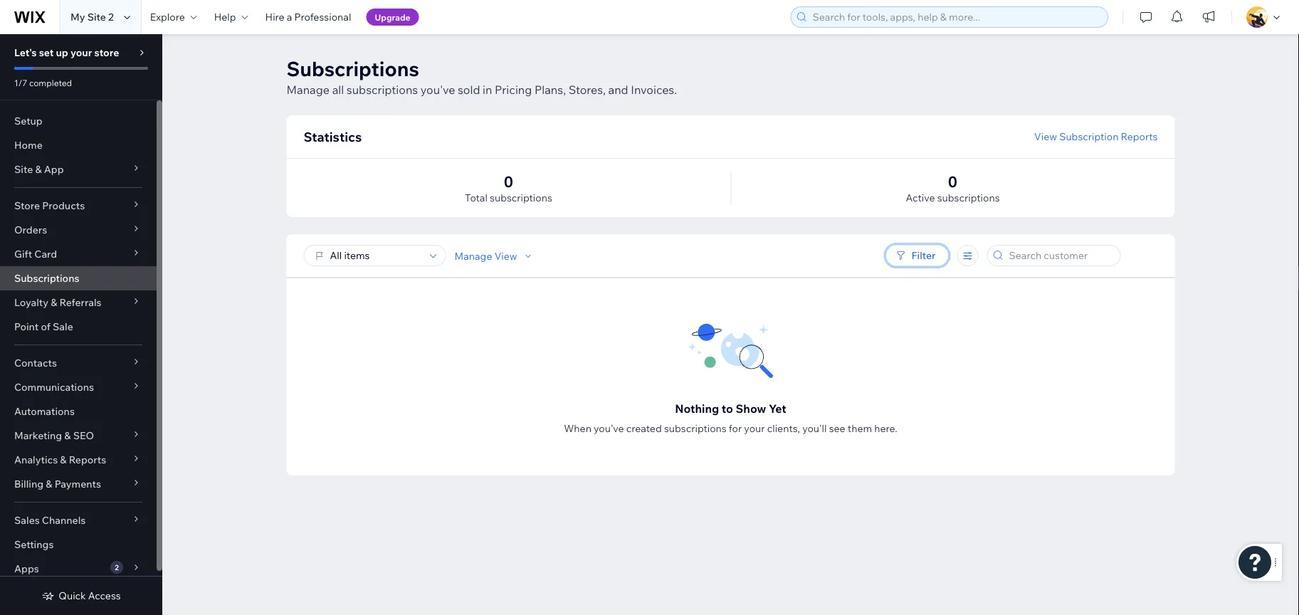 Task type: describe. For each thing, give the bounding box(es) containing it.
home link
[[0, 133, 157, 157]]

active
[[906, 191, 935, 204]]

sale
[[53, 320, 73, 333]]

subscriptions manage all subscriptions you've sold in pricing plans, stores, and invoices.
[[287, 56, 677, 97]]

loyalty & referrals button
[[0, 290, 157, 315]]

statistics
[[304, 128, 362, 145]]

your inside the sidebar element
[[70, 46, 92, 59]]

of
[[41, 320, 50, 333]]

apps
[[14, 562, 39, 575]]

seo
[[73, 429, 94, 442]]

help button
[[206, 0, 257, 34]]

loyalty & referrals
[[14, 296, 102, 309]]

0 for 0 active subscriptions
[[948, 172, 958, 191]]

& for loyalty
[[51, 296, 57, 309]]

store products button
[[0, 194, 157, 218]]

analytics
[[14, 453, 58, 466]]

gift card button
[[0, 242, 157, 266]]

payments
[[55, 478, 101, 490]]

0 vertical spatial 2
[[108, 11, 114, 23]]

here.
[[874, 422, 897, 434]]

let's
[[14, 46, 37, 59]]

settings
[[14, 538, 54, 551]]

Unsaved view field
[[326, 246, 425, 266]]

view subscription reports button
[[1034, 130, 1158, 143]]

yet
[[769, 401, 786, 416]]

manage view button
[[455, 249, 534, 262]]

to
[[722, 401, 733, 416]]

clients,
[[767, 422, 800, 434]]

products
[[42, 199, 85, 212]]

& for marketing
[[64, 429, 71, 442]]

you've inside nothing to show yet when you've created subscriptions for your clients, you'll see them here.
[[594, 422, 624, 434]]

professional
[[294, 11, 351, 23]]

when
[[564, 422, 591, 434]]

communications button
[[0, 375, 157, 399]]

manage view
[[455, 249, 517, 262]]

automations link
[[0, 399, 157, 424]]

set
[[39, 46, 54, 59]]

view inside button
[[1034, 130, 1057, 143]]

marketing & seo button
[[0, 424, 157, 448]]

contacts
[[14, 357, 57, 369]]

communications
[[14, 381, 94, 393]]

& for analytics
[[60, 453, 67, 466]]

home
[[14, 139, 43, 151]]

1/7 completed
[[14, 77, 72, 88]]

setup link
[[0, 109, 157, 133]]

nothing
[[675, 401, 719, 416]]

see
[[829, 422, 845, 434]]

gift card
[[14, 248, 57, 260]]

hire a professional link
[[257, 0, 360, 34]]

you'll
[[802, 422, 827, 434]]

total
[[465, 191, 488, 204]]

referrals
[[59, 296, 102, 309]]

your inside nothing to show yet when you've created subscriptions for your clients, you'll see them here.
[[744, 422, 765, 434]]

billing & payments button
[[0, 472, 157, 496]]

reports for view subscription reports
[[1121, 130, 1158, 143]]

automations
[[14, 405, 75, 417]]

and
[[608, 83, 628, 97]]

sales channels
[[14, 514, 86, 526]]

subscriptions inside 0 total subscriptions
[[490, 191, 552, 204]]

nothing to show yet when you've created subscriptions for your clients, you'll see them here.
[[564, 401, 897, 434]]

analytics & reports button
[[0, 448, 157, 472]]

orders
[[14, 224, 47, 236]]

loyalty
[[14, 296, 48, 309]]

manage inside popup button
[[455, 249, 492, 262]]

quick access
[[59, 589, 121, 602]]

invoices.
[[631, 83, 677, 97]]

explore
[[150, 11, 185, 23]]

subscription
[[1059, 130, 1119, 143]]

hire
[[265, 11, 284, 23]]

orders button
[[0, 218, 157, 242]]

marketing
[[14, 429, 62, 442]]

site & app button
[[0, 157, 157, 182]]

& for site
[[35, 163, 42, 175]]

completed
[[29, 77, 72, 88]]

my site 2
[[70, 11, 114, 23]]

channels
[[42, 514, 86, 526]]

show
[[736, 401, 766, 416]]

analytics & reports
[[14, 453, 106, 466]]

setup
[[14, 115, 43, 127]]

subscriptions inside 0 active subscriptions
[[937, 191, 1000, 204]]

subscriptions for subscriptions
[[14, 272, 79, 284]]

2 inside the sidebar element
[[115, 563, 119, 572]]

in
[[483, 83, 492, 97]]

view subscription reports
[[1034, 130, 1158, 143]]

billing & payments
[[14, 478, 101, 490]]

sales channels button
[[0, 508, 157, 532]]



Task type: vqa. For each thing, say whether or not it's contained in the screenshot.
the right Site
yes



Task type: locate. For each thing, give the bounding box(es) containing it.
up
[[56, 46, 68, 59]]

gift
[[14, 248, 32, 260]]

& inside popup button
[[35, 163, 42, 175]]

& up billing & payments
[[60, 453, 67, 466]]

view inside popup button
[[494, 249, 517, 262]]

my
[[70, 11, 85, 23]]

& inside "popup button"
[[64, 429, 71, 442]]

your right for
[[744, 422, 765, 434]]

0 horizontal spatial 2
[[108, 11, 114, 23]]

2 0 from the left
[[948, 172, 958, 191]]

1 horizontal spatial subscriptions
[[287, 56, 419, 81]]

subscriptions inside nothing to show yet when you've created subscriptions for your clients, you'll see them here.
[[664, 422, 727, 434]]

0 vertical spatial view
[[1034, 130, 1057, 143]]

you've inside subscriptions manage all subscriptions you've sold in pricing plans, stores, and invoices.
[[421, 83, 455, 97]]

Search for tools, apps, help & more... field
[[808, 7, 1103, 27]]

reports right subscription
[[1121, 130, 1158, 143]]

pricing
[[495, 83, 532, 97]]

0 for 0 total subscriptions
[[504, 172, 513, 191]]

0 inside 0 active subscriptions
[[948, 172, 958, 191]]

1 horizontal spatial 2
[[115, 563, 119, 572]]

subscriptions
[[287, 56, 419, 81], [14, 272, 79, 284]]

& for billing
[[46, 478, 52, 490]]

0 horizontal spatial view
[[494, 249, 517, 262]]

1 horizontal spatial view
[[1034, 130, 1057, 143]]

contacts button
[[0, 351, 157, 375]]

0 vertical spatial you've
[[421, 83, 455, 97]]

&
[[35, 163, 42, 175], [51, 296, 57, 309], [64, 429, 71, 442], [60, 453, 67, 466], [46, 478, 52, 490]]

1/7
[[14, 77, 27, 88]]

your
[[70, 46, 92, 59], [744, 422, 765, 434]]

1 0 from the left
[[504, 172, 513, 191]]

help
[[214, 11, 236, 23]]

filter button
[[886, 245, 949, 266]]

store products
[[14, 199, 85, 212]]

0 vertical spatial reports
[[1121, 130, 1158, 143]]

0 horizontal spatial manage
[[287, 83, 330, 97]]

0 horizontal spatial site
[[14, 163, 33, 175]]

& right billing
[[46, 478, 52, 490]]

subscriptions for subscriptions manage all subscriptions you've sold in pricing plans, stores, and invoices.
[[287, 56, 419, 81]]

subscriptions up all
[[287, 56, 419, 81]]

sidebar element
[[0, 34, 162, 615]]

site down home
[[14, 163, 33, 175]]

subscriptions link
[[0, 266, 157, 290]]

stores,
[[568, 83, 606, 97]]

2
[[108, 11, 114, 23], [115, 563, 119, 572]]

& left seo
[[64, 429, 71, 442]]

marketing & seo
[[14, 429, 94, 442]]

& inside popup button
[[51, 296, 57, 309]]

1 vertical spatial manage
[[455, 249, 492, 262]]

reports
[[1121, 130, 1158, 143], [69, 453, 106, 466]]

view
[[1034, 130, 1057, 143], [494, 249, 517, 262]]

1 horizontal spatial reports
[[1121, 130, 1158, 143]]

& left "app"
[[35, 163, 42, 175]]

you've right the when
[[594, 422, 624, 434]]

quick access button
[[42, 589, 121, 602]]

upgrade
[[375, 12, 410, 22]]

subscriptions inside the sidebar element
[[14, 272, 79, 284]]

your right up
[[70, 46, 92, 59]]

reports inside dropdown button
[[69, 453, 106, 466]]

all
[[332, 83, 344, 97]]

2 up access
[[115, 563, 119, 572]]

manage left all
[[287, 83, 330, 97]]

0 vertical spatial subscriptions
[[287, 56, 419, 81]]

0
[[504, 172, 513, 191], [948, 172, 958, 191]]

1 horizontal spatial you've
[[594, 422, 624, 434]]

settings link
[[0, 532, 157, 557]]

manage inside subscriptions manage all subscriptions you've sold in pricing plans, stores, and invoices.
[[287, 83, 330, 97]]

reports down seo
[[69, 453, 106, 466]]

site right my
[[87, 11, 106, 23]]

store
[[14, 199, 40, 212]]

& right loyalty
[[51, 296, 57, 309]]

access
[[88, 589, 121, 602]]

app
[[44, 163, 64, 175]]

point of sale link
[[0, 315, 157, 339]]

0 horizontal spatial reports
[[69, 453, 106, 466]]

0 horizontal spatial your
[[70, 46, 92, 59]]

1 horizontal spatial your
[[744, 422, 765, 434]]

subscriptions
[[347, 83, 418, 97], [490, 191, 552, 204], [937, 191, 1000, 204], [664, 422, 727, 434]]

upgrade button
[[366, 9, 419, 26]]

subscriptions right 'active'
[[937, 191, 1000, 204]]

0 vertical spatial your
[[70, 46, 92, 59]]

1 vertical spatial reports
[[69, 453, 106, 466]]

hire a professional
[[265, 11, 351, 23]]

1 vertical spatial site
[[14, 163, 33, 175]]

quick
[[59, 589, 86, 602]]

0 total subscriptions
[[465, 172, 552, 204]]

site inside popup button
[[14, 163, 33, 175]]

1 horizontal spatial site
[[87, 11, 106, 23]]

created
[[626, 422, 662, 434]]

0 horizontal spatial 0
[[504, 172, 513, 191]]

plans,
[[535, 83, 566, 97]]

0 vertical spatial site
[[87, 11, 106, 23]]

subscriptions right total
[[490, 191, 552, 204]]

store
[[94, 46, 119, 59]]

let's set up your store
[[14, 46, 119, 59]]

subscriptions inside subscriptions manage all subscriptions you've sold in pricing plans, stores, and invoices.
[[287, 56, 419, 81]]

filter
[[911, 249, 936, 262]]

1 vertical spatial 2
[[115, 563, 119, 572]]

billing
[[14, 478, 44, 490]]

0 horizontal spatial you've
[[421, 83, 455, 97]]

point of sale
[[14, 320, 73, 333]]

view left subscription
[[1034, 130, 1057, 143]]

1 horizontal spatial 0
[[948, 172, 958, 191]]

0 vertical spatial manage
[[287, 83, 330, 97]]

reports inside button
[[1121, 130, 1158, 143]]

& inside dropdown button
[[46, 478, 52, 490]]

1 horizontal spatial manage
[[455, 249, 492, 262]]

you've left sold
[[421, 83, 455, 97]]

point
[[14, 320, 39, 333]]

Search customer field
[[1005, 246, 1116, 266]]

subscriptions inside subscriptions manage all subscriptions you've sold in pricing plans, stores, and invoices.
[[347, 83, 418, 97]]

& inside dropdown button
[[60, 453, 67, 466]]

sales
[[14, 514, 40, 526]]

2 right my
[[108, 11, 114, 23]]

0 horizontal spatial subscriptions
[[14, 272, 79, 284]]

card
[[34, 248, 57, 260]]

1 vertical spatial subscriptions
[[14, 272, 79, 284]]

0 active subscriptions
[[906, 172, 1000, 204]]

manage down total
[[455, 249, 492, 262]]

view down 0 total subscriptions
[[494, 249, 517, 262]]

you've
[[421, 83, 455, 97], [594, 422, 624, 434]]

site & app
[[14, 163, 64, 175]]

reports for analytics & reports
[[69, 453, 106, 466]]

subscriptions down nothing
[[664, 422, 727, 434]]

them
[[848, 422, 872, 434]]

0 inside 0 total subscriptions
[[504, 172, 513, 191]]

subscriptions right all
[[347, 83, 418, 97]]

sold
[[458, 83, 480, 97]]

1 vertical spatial view
[[494, 249, 517, 262]]

subscriptions down card
[[14, 272, 79, 284]]

1 vertical spatial you've
[[594, 422, 624, 434]]

1 vertical spatial your
[[744, 422, 765, 434]]

manage
[[287, 83, 330, 97], [455, 249, 492, 262]]

a
[[287, 11, 292, 23]]



